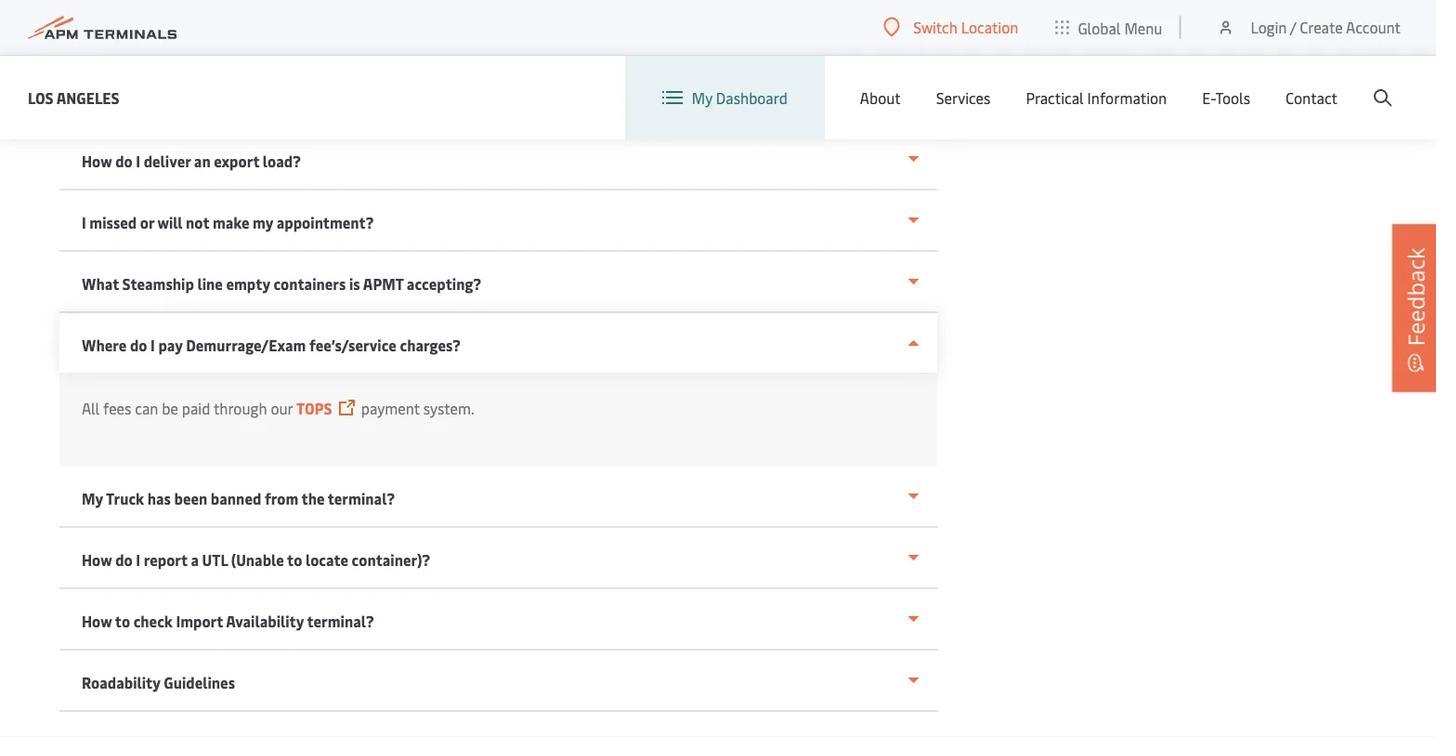 Task type: locate. For each thing, give the bounding box(es) containing it.
1 vertical spatial how
[[82, 550, 112, 570]]

guidelines
[[164, 673, 235, 693]]

load?
[[263, 152, 301, 171]]

do inside how do i report a utl (unable to locate container)? dropdown button
[[115, 550, 133, 570]]

how down truck
[[82, 550, 112, 570]]

locate
[[306, 550, 349, 570]]

how left check
[[82, 612, 112, 632]]

i inside i missed or will not make my appointment? dropdown button
[[82, 213, 86, 233]]

menu
[[1125, 17, 1163, 37]]

my
[[692, 88, 713, 108], [82, 489, 103, 509]]

how do i report a utl (unable to locate container)?
[[82, 550, 431, 570]]

terminal?
[[328, 489, 395, 509], [307, 612, 374, 632]]

terminal? inside 'how to check import availability terminal?' dropdown button
[[307, 612, 374, 632]]

i left pay
[[151, 336, 155, 356]]

how do i deliver an export load? button
[[59, 130, 938, 191]]

1 vertical spatial terminal?
[[307, 612, 374, 632]]

where do i pay demurrage/exam fee's/service charges?
[[82, 336, 461, 356]]

container)?
[[352, 550, 431, 570]]

our
[[271, 399, 293, 419]]

my inside popup button
[[692, 88, 713, 108]]

how up missed
[[82, 152, 112, 171]]

can
[[135, 399, 158, 419]]

roadability guidelines
[[82, 673, 235, 693]]

0 horizontal spatial to
[[115, 612, 130, 632]]

global menu
[[1079, 17, 1163, 37]]

through
[[214, 399, 267, 419]]

terminal? inside my truck has been banned from the terminal? dropdown button
[[328, 489, 395, 509]]

do left the report
[[115, 550, 133, 570]]

i left the report
[[136, 550, 140, 570]]

1 vertical spatial do
[[130, 336, 147, 356]]

terminal? down locate
[[307, 612, 374, 632]]

deliver
[[144, 152, 191, 171]]

angeles
[[56, 87, 119, 107]]

1 horizontal spatial my
[[692, 88, 713, 108]]

0 vertical spatial my
[[692, 88, 713, 108]]

services button
[[937, 56, 991, 139]]

my left truck
[[82, 489, 103, 509]]

i inside how do i report a utl (unable to locate container)? dropdown button
[[136, 550, 140, 570]]

to left locate
[[287, 550, 302, 570]]

report
[[144, 550, 188, 570]]

do for report
[[115, 550, 133, 570]]

about
[[861, 88, 901, 108]]

do for deliver
[[115, 152, 133, 171]]

1 horizontal spatial to
[[287, 550, 302, 570]]

where
[[82, 336, 127, 356]]

2 vertical spatial how
[[82, 612, 112, 632]]

0 vertical spatial to
[[287, 550, 302, 570]]

0 vertical spatial terminal?
[[328, 489, 395, 509]]

export
[[214, 152, 260, 171]]

terminal? right 'the'
[[328, 489, 395, 509]]

my left dashboard
[[692, 88, 713, 108]]

0 vertical spatial how
[[82, 152, 112, 171]]

1 vertical spatial to
[[115, 612, 130, 632]]

been
[[174, 489, 208, 509]]

roadability
[[82, 673, 160, 693]]

paid
[[182, 399, 210, 419]]

line
[[197, 274, 223, 294]]

i
[[136, 152, 140, 171], [82, 213, 86, 233], [151, 336, 155, 356], [136, 550, 140, 570]]

will
[[158, 213, 183, 233]]

how inside dropdown button
[[82, 550, 112, 570]]

utl
[[202, 550, 228, 570]]

empty
[[226, 274, 270, 294]]

i inside how do i deliver an export load? dropdown button
[[136, 152, 140, 171]]

steamship
[[122, 274, 194, 294]]

be
[[162, 399, 178, 419]]

my dashboard button
[[663, 56, 788, 139]]

switch
[[914, 17, 958, 37]]

(unable
[[231, 550, 284, 570]]

i inside "where do i pay demurrage/exam fee's/service charges?" dropdown button
[[151, 336, 155, 356]]

location
[[962, 17, 1019, 37]]

0 horizontal spatial my
[[82, 489, 103, 509]]

0 vertical spatial do
[[115, 152, 133, 171]]

i left deliver
[[136, 152, 140, 171]]

system.
[[424, 399, 475, 419]]

practical information
[[1027, 88, 1168, 108]]

is
[[350, 274, 360, 294]]

how to check import availability terminal?
[[82, 612, 374, 632]]

3 how from the top
[[82, 612, 112, 632]]

/
[[1291, 17, 1297, 37]]

my inside dropdown button
[[82, 489, 103, 509]]

do left deliver
[[115, 152, 133, 171]]

apmt
[[363, 274, 404, 294]]

i left missed
[[82, 213, 86, 233]]

containers
[[274, 274, 346, 294]]

how do i report a utl (unable to locate container)? button
[[59, 528, 938, 590]]

2 how from the top
[[82, 550, 112, 570]]

2 vertical spatial do
[[115, 550, 133, 570]]

to inside 'how to check import availability terminal?' dropdown button
[[115, 612, 130, 632]]

to left check
[[115, 612, 130, 632]]

e-tools button
[[1203, 56, 1251, 139]]

contact
[[1286, 88, 1338, 108]]

all fees can be paid through our
[[82, 399, 297, 419]]

how for how do i deliver an export load?
[[82, 152, 112, 171]]

1 how from the top
[[82, 152, 112, 171]]

my truck has been banned from the terminal?
[[82, 489, 395, 509]]

do for pay
[[130, 336, 147, 356]]

1 vertical spatial my
[[82, 489, 103, 509]]

do
[[115, 152, 133, 171], [130, 336, 147, 356], [115, 550, 133, 570]]

fee's/service
[[309, 336, 397, 356]]

do inside "where do i pay demurrage/exam fee's/service charges?" dropdown button
[[130, 336, 147, 356]]

do left pay
[[130, 336, 147, 356]]

to inside how do i report a utl (unable to locate container)? dropdown button
[[287, 550, 302, 570]]

los angeles link
[[28, 86, 119, 109]]

feedback
[[1401, 248, 1431, 346]]

do inside how do i deliver an export load? dropdown button
[[115, 152, 133, 171]]

information
[[1088, 88, 1168, 108]]

how do i deliver an export load?
[[82, 152, 301, 171]]

or
[[140, 213, 154, 233]]

how
[[82, 152, 112, 171], [82, 550, 112, 570], [82, 612, 112, 632]]

banned
[[211, 489, 262, 509]]

missed
[[90, 213, 137, 233]]

the
[[302, 489, 325, 509]]



Task type: vqa. For each thing, say whether or not it's contained in the screenshot.
a
yes



Task type: describe. For each thing, give the bounding box(es) containing it.
how for how to check import availability terminal?
[[82, 612, 112, 632]]

a
[[191, 550, 199, 570]]

make
[[213, 213, 250, 233]]

what steamship line empty containers is apmt accepting? button
[[59, 252, 938, 314]]

truck
[[106, 489, 144, 509]]

login
[[1251, 17, 1288, 37]]

accepting?
[[407, 274, 482, 294]]

practical information button
[[1027, 56, 1168, 139]]

i for report
[[136, 550, 140, 570]]

i missed or will not make my appointment?
[[82, 213, 374, 233]]

tools
[[1216, 88, 1251, 108]]

i for deliver
[[136, 152, 140, 171]]

my
[[253, 213, 273, 233]]

from
[[265, 489, 299, 509]]

tops link
[[297, 399, 336, 419]]

global
[[1079, 17, 1121, 37]]

tops
[[297, 399, 336, 419]]

where do i pay demurrage/exam fee's/service charges? button
[[59, 314, 938, 373]]

not
[[186, 213, 209, 233]]

all
[[82, 399, 100, 419]]

what
[[82, 274, 119, 294]]

e-tools
[[1203, 88, 1251, 108]]

i missed or will not make my appointment? button
[[59, 191, 938, 252]]

dashboard
[[716, 88, 788, 108]]

what steamship line empty containers is apmt accepting?
[[82, 274, 482, 294]]

login / create account link
[[1217, 0, 1402, 55]]

appointment?
[[277, 213, 374, 233]]

pay
[[158, 336, 183, 356]]

fees
[[103, 399, 131, 419]]

feedback button
[[1393, 224, 1437, 392]]

los
[[28, 87, 54, 107]]

about button
[[861, 56, 901, 139]]

check
[[134, 612, 173, 632]]

my truck has been banned from the terminal? button
[[59, 467, 938, 528]]

global menu button
[[1038, 0, 1182, 55]]

import
[[176, 612, 223, 632]]

contact button
[[1286, 56, 1338, 139]]

roadability guidelines button
[[59, 651, 938, 712]]

charges?
[[400, 336, 461, 356]]

an
[[194, 152, 211, 171]]

login / create account
[[1251, 17, 1402, 37]]

my for my truck has been banned from the terminal?
[[82, 489, 103, 509]]

payment system.
[[358, 399, 475, 419]]

services
[[937, 88, 991, 108]]

how for how do i report a utl (unable to locate container)?
[[82, 550, 112, 570]]

create
[[1301, 17, 1344, 37]]

my for my dashboard
[[692, 88, 713, 108]]

i for pay
[[151, 336, 155, 356]]

switch location
[[914, 17, 1019, 37]]

payment
[[361, 399, 420, 419]]

how to check import availability terminal? button
[[59, 590, 938, 651]]

availability
[[226, 612, 304, 632]]

demurrage/exam
[[186, 336, 306, 356]]

practical
[[1027, 88, 1084, 108]]

my dashboard
[[692, 88, 788, 108]]

e-
[[1203, 88, 1216, 108]]

has
[[148, 489, 171, 509]]

los angeles
[[28, 87, 119, 107]]

switch location button
[[884, 17, 1019, 37]]

account
[[1347, 17, 1402, 37]]



